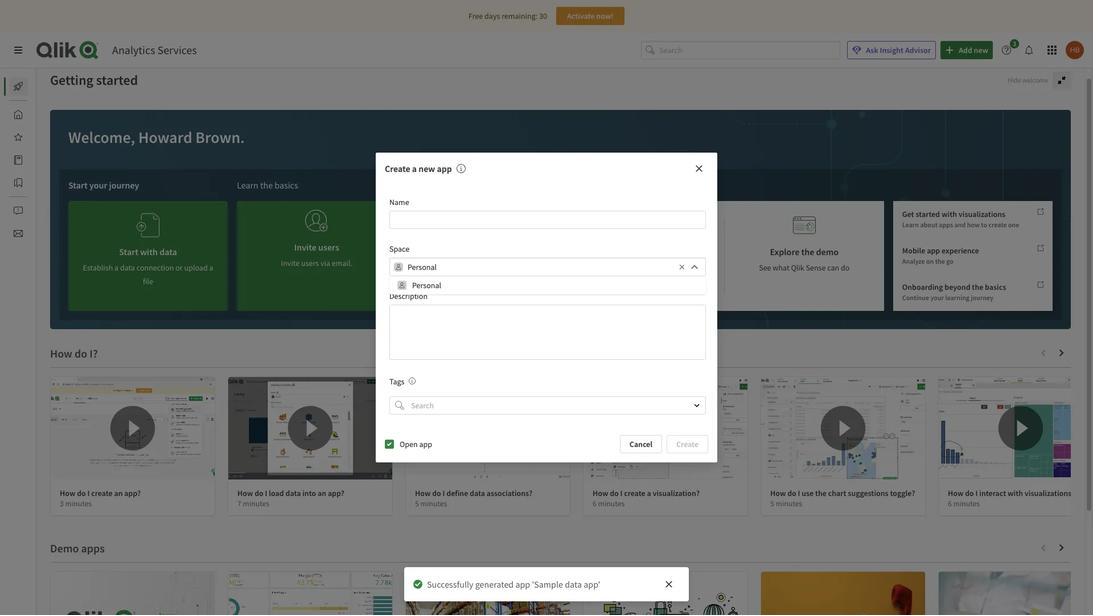 Task type: locate. For each thing, give the bounding box(es) containing it.
0 vertical spatial how
[[968, 220, 981, 229]]

your inside onboarding beyond the basics continue your learning journey
[[931, 294, 945, 302]]

i inside how do i define data associations? 5 minutes
[[443, 488, 445, 499]]

navigation pane element
[[0, 73, 62, 247]]

with inside how do i interact with visualizations? 6 minutes
[[1009, 488, 1024, 499]]

how do i load data into an app? element
[[238, 488, 345, 499]]

1 horizontal spatial journey
[[972, 294, 994, 302]]

create
[[385, 163, 411, 174], [677, 439, 699, 450]]

0 horizontal spatial create
[[385, 163, 411, 174]]

1 horizontal spatial learn
[[594, 246, 617, 258]]

1 vertical spatial how
[[618, 246, 635, 258]]

4 how from the left
[[593, 488, 609, 499]]

analytics services
[[112, 43, 197, 57]]

how inside learn how to analyze data follow this step-by-step video
[[618, 246, 635, 258]]

tags
[[390, 377, 405, 387]]

start typing a tag name. select an existing tag or create a new tag by pressing enter or comma. press backspace to remove a tag. image
[[409, 378, 416, 384]]

4 minutes from the left
[[599, 499, 625, 509]]

started inside get started with visualizations learn about apps and how to create one
[[916, 209, 941, 219]]

the inside onboarding beyond the basics continue your learning journey
[[973, 282, 984, 293]]

how do i use the chart suggestions toggle? image
[[762, 377, 926, 480]]

with right interact
[[1009, 488, 1024, 499]]

1 vertical spatial started
[[916, 209, 941, 219]]

i
[[87, 488, 90, 499], [265, 488, 268, 499], [443, 488, 445, 499], [621, 488, 623, 499], [799, 488, 801, 499], [976, 488, 979, 499]]

1 horizontal spatial create
[[677, 439, 699, 450]]

1 vertical spatial create
[[677, 439, 699, 450]]

learn how to analyze data follow this step-by-step video
[[594, 246, 696, 273]]

2 how from the left
[[238, 488, 253, 499]]

your down 'onboarding'
[[931, 294, 945, 302]]

0 horizontal spatial app?
[[124, 488, 141, 499]]

minutes for how do i interact with visualizations?
[[954, 499, 981, 509]]

1 horizontal spatial basics
[[986, 282, 1007, 293]]

create button
[[667, 435, 709, 454]]

6 inside how do i create a visualization? 6 minutes
[[593, 499, 597, 509]]

1 vertical spatial to
[[637, 246, 645, 258]]

2 horizontal spatial create
[[989, 220, 1008, 229]]

1 horizontal spatial a
[[648, 488, 652, 499]]

0 vertical spatial learn
[[237, 179, 259, 191]]

journey right start at the top left of page
[[109, 179, 139, 191]]

1 horizontal spatial app?
[[328, 488, 345, 499]]

Name text field
[[390, 211, 707, 229]]

with inside get started with visualizations learn about apps and how to create one
[[942, 209, 958, 219]]

how inside how do i define data associations? 5 minutes
[[415, 488, 431, 499]]

started up "about" at right
[[916, 209, 941, 219]]

Space text field
[[408, 258, 677, 276]]

data for learn how to analyze data
[[679, 246, 696, 258]]

step
[[661, 263, 675, 273]]

learning
[[946, 294, 970, 302]]

0 vertical spatial journey
[[109, 179, 139, 191]]

0 horizontal spatial analyze
[[446, 246, 476, 258]]

search image
[[395, 401, 405, 410]]

6 inside how do i interact with visualizations? 6 minutes
[[949, 499, 953, 509]]

how inside get started with visualizations learn about apps and how to create one
[[968, 220, 981, 229]]

6 i from the left
[[976, 488, 979, 499]]

3 minutes from the left
[[421, 499, 447, 509]]

data
[[508, 246, 526, 258], [679, 246, 696, 258], [286, 488, 301, 499], [470, 488, 485, 499], [565, 579, 582, 590]]

getting
[[50, 71, 93, 89]]

an
[[114, 488, 123, 499], [318, 488, 327, 499]]

0 horizontal spatial an
[[114, 488, 123, 499]]

1 minutes from the left
[[65, 499, 92, 509]]

6 minutes from the left
[[954, 499, 981, 509]]

minutes right 7
[[243, 499, 270, 509]]

how for how do i create a visualization?
[[593, 488, 609, 499]]

personal
[[413, 280, 442, 291]]

1 horizontal spatial an
[[318, 488, 327, 499]]

5 inside how do i use the chart suggestions toggle? 5 minutes
[[771, 499, 775, 509]]

new
[[419, 163, 435, 174]]

3 how from the left
[[415, 488, 431, 499]]

started
[[96, 71, 138, 89], [916, 209, 941, 219]]

1 horizontal spatial started
[[916, 209, 941, 219]]

ask insight advisor button
[[848, 41, 937, 59]]

1 an from the left
[[114, 488, 123, 499]]

do inside how do i interact with visualizations? 6 minutes
[[966, 488, 975, 499]]

0 vertical spatial create
[[385, 163, 411, 174]]

data right define
[[470, 488, 485, 499]]

do for how do i interact with visualizations?
[[966, 488, 975, 499]]

1 horizontal spatial create
[[625, 488, 646, 499]]

how right 'and'
[[968, 220, 981, 229]]

minutes down interact
[[954, 499, 981, 509]]

0 vertical spatial your
[[89, 179, 107, 191]]

mobile
[[903, 246, 926, 256]]

1 horizontal spatial to
[[982, 220, 988, 229]]

days
[[485, 11, 500, 21]]

1 vertical spatial with
[[1009, 488, 1024, 499]]

howard
[[138, 127, 192, 148]]

how for how do i create an app?
[[60, 488, 75, 499]]

0 horizontal spatial 5
[[415, 499, 419, 509]]

how for how do i load data into an app?
[[238, 488, 253, 499]]

activate now!
[[568, 11, 614, 21]]

experience
[[942, 246, 980, 256]]

Search text field
[[660, 41, 841, 59], [409, 396, 684, 415]]

analyze down mobile
[[903, 257, 926, 266]]

remaining:
[[502, 11, 538, 21]]

the
[[260, 179, 273, 191], [802, 246, 815, 258], [936, 257, 946, 266], [973, 282, 984, 293], [816, 488, 827, 499]]

how do i interact with visualizations? element
[[949, 488, 1076, 499]]

3 i from the left
[[443, 488, 445, 499]]

app
[[437, 163, 452, 174], [928, 246, 941, 256], [420, 439, 433, 450], [516, 579, 531, 590]]

create inside the how do i create an app? 3 minutes
[[91, 488, 113, 499]]

5 how from the left
[[771, 488, 787, 499]]

do inside how do i load data into an app? 7 minutes
[[255, 488, 264, 499]]

how do i interact with visualizations? 6 minutes
[[949, 488, 1076, 509]]

learn up follow
[[594, 246, 617, 258]]

learn down get
[[903, 220, 920, 229]]

minutes down use
[[776, 499, 803, 509]]

0 vertical spatial a
[[412, 163, 417, 174]]

create inside how do i create a visualization? 6 minutes
[[625, 488, 646, 499]]

how up this
[[618, 246, 635, 258]]

1 vertical spatial learn
[[903, 220, 920, 229]]

4 i from the left
[[621, 488, 623, 499]]

step-
[[633, 263, 650, 273]]

welcome,
[[68, 127, 135, 148]]

how inside how do i create a visualization? 6 minutes
[[593, 488, 609, 499]]

i for how do i create an app?
[[87, 488, 90, 499]]

0 vertical spatial search text field
[[660, 41, 841, 59]]

how do i use the chart suggestions toggle? element
[[771, 488, 916, 499]]

data right "sample" at the left top
[[508, 246, 526, 258]]

create for how do i create an app?
[[91, 488, 113, 499]]

continue
[[903, 294, 930, 302]]

with
[[942, 209, 958, 219], [1009, 488, 1024, 499]]

see
[[760, 263, 772, 273]]

how do i create a visualization? element
[[593, 488, 700, 499]]

i inside the how do i create an app? 3 minutes
[[87, 488, 90, 499]]

i inside how do i use the chart suggestions toggle? 5 minutes
[[799, 488, 801, 499]]

Description text field
[[390, 305, 707, 360]]

into
[[303, 488, 316, 499]]

data for how do i load data into an app?
[[286, 488, 301, 499]]

learn for learn how to analyze data follow this step-by-step video
[[594, 246, 617, 258]]

open sidebar menu image
[[14, 46, 23, 55]]

how do i define data associations? image
[[406, 377, 570, 480]]

2 app? from the left
[[328, 488, 345, 499]]

2 horizontal spatial learn
[[903, 220, 920, 229]]

0 horizontal spatial learn
[[237, 179, 259, 191]]

ask insight advisor
[[867, 45, 932, 55]]

do inside how do i use the chart suggestions toggle? 5 minutes
[[788, 488, 797, 499]]

to inside learn how to analyze data follow this step-by-step video
[[637, 246, 645, 258]]

0 horizontal spatial create
[[91, 488, 113, 499]]

1 6 from the left
[[593, 499, 597, 509]]

learn how to analyze data image
[[634, 210, 657, 240]]

0 horizontal spatial how
[[618, 246, 635, 258]]

space
[[390, 244, 410, 254]]

how inside the how do i create an app? 3 minutes
[[60, 488, 75, 499]]

do inside how do i create a visualization? 6 minutes
[[610, 488, 619, 499]]

learn inside learn how to analyze data follow this step-by-step video
[[594, 246, 617, 258]]

create for create
[[677, 439, 699, 450]]

app'
[[584, 579, 601, 590]]

5 i from the left
[[799, 488, 801, 499]]

5
[[415, 499, 419, 509], [771, 499, 775, 509]]

6 for how do i interact with visualizations?
[[949, 499, 953, 509]]

data left app'
[[565, 579, 582, 590]]

minutes inside how do i define data associations? 5 minutes
[[421, 499, 447, 509]]

name
[[390, 197, 409, 207]]

explore
[[771, 246, 800, 258]]

users left via
[[301, 258, 319, 268]]

1 horizontal spatial your
[[931, 294, 945, 302]]

1 horizontal spatial 5
[[771, 499, 775, 509]]

minutes inside the how do i create an app? 3 minutes
[[65, 499, 92, 509]]

invite down invite users image
[[294, 242, 317, 253]]

catalog
[[36, 155, 62, 165]]

0 vertical spatial to
[[982, 220, 988, 229]]

learn down brown. at the top of page
[[237, 179, 259, 191]]

1 app? from the left
[[124, 488, 141, 499]]

basics
[[275, 179, 298, 191], [986, 282, 1007, 293]]

how do i interact with visualizations? image
[[940, 377, 1094, 480]]

do for how do i define data associations?
[[433, 488, 441, 499]]

a left new
[[412, 163, 417, 174]]

0 horizontal spatial journey
[[109, 179, 139, 191]]

started down analytics
[[96, 71, 138, 89]]

data up video
[[679, 246, 696, 258]]

0 horizontal spatial basics
[[275, 179, 298, 191]]

to
[[982, 220, 988, 229], [637, 246, 645, 258]]

1 horizontal spatial with
[[1009, 488, 1024, 499]]

description
[[390, 291, 428, 301]]

create inside create 'button'
[[677, 439, 699, 450]]

minutes down define
[[421, 499, 447, 509]]

start your journey
[[68, 179, 139, 191]]

app left the 'sample
[[516, 579, 531, 590]]

learn for learn the basics
[[237, 179, 259, 191]]

to up step-
[[637, 246, 645, 258]]

data inside how do i define data associations? 5 minutes
[[470, 488, 485, 499]]

app?
[[124, 488, 141, 499], [328, 488, 345, 499]]

catalog link
[[9, 151, 62, 169]]

free
[[469, 11, 483, 21]]

what
[[773, 263, 790, 273]]

1 vertical spatial invite
[[281, 258, 300, 268]]

how inside how do i interact with visualizations? 6 minutes
[[949, 488, 964, 499]]

alerts
[[36, 206, 56, 216]]

2 6 from the left
[[949, 499, 953, 509]]

5 minutes from the left
[[776, 499, 803, 509]]

minutes inside how do i create a visualization? 6 minutes
[[599, 499, 625, 509]]

1 5 from the left
[[415, 499, 419, 509]]

app inside the mobile app experience analyze on the go
[[928, 246, 941, 256]]

0 horizontal spatial a
[[412, 163, 417, 174]]

with up apps
[[942, 209, 958, 219]]

data for how do i define data associations?
[[470, 488, 485, 499]]

how inside how do i load data into an app? 7 minutes
[[238, 488, 253, 499]]

how for how do i interact with visualizations?
[[949, 488, 964, 499]]

cancel
[[630, 439, 653, 450]]

create left new
[[385, 163, 411, 174]]

0 vertical spatial with
[[942, 209, 958, 219]]

how inside how do i use the chart suggestions toggle? 5 minutes
[[771, 488, 787, 499]]

your
[[89, 179, 107, 191], [931, 294, 945, 302]]

0 horizontal spatial started
[[96, 71, 138, 89]]

how
[[60, 488, 75, 499], [238, 488, 253, 499], [415, 488, 431, 499], [593, 488, 609, 499], [771, 488, 787, 499], [949, 488, 964, 499]]

beyond
[[945, 282, 971, 293]]

insight
[[881, 45, 904, 55]]

0 vertical spatial started
[[96, 71, 138, 89]]

create
[[989, 220, 1008, 229], [91, 488, 113, 499], [625, 488, 646, 499]]

started for getting
[[96, 71, 138, 89]]

analyze left "sample" at the left top
[[446, 246, 476, 258]]

0 horizontal spatial 6
[[593, 499, 597, 509]]

how
[[968, 220, 981, 229], [618, 246, 635, 258]]

i inside how do i load data into an app? 7 minutes
[[265, 488, 268, 499]]

2 an from the left
[[318, 488, 327, 499]]

data inside learn how to analyze data follow this step-by-step video
[[679, 246, 696, 258]]

6 how from the left
[[949, 488, 964, 499]]

users
[[319, 242, 339, 253], [301, 258, 319, 268]]

now!
[[597, 11, 614, 21]]

toggle?
[[891, 488, 916, 499]]

hide welcome image
[[1058, 76, 1067, 85]]

do inside how do i define data associations? 5 minutes
[[433, 488, 441, 499]]

1 horizontal spatial analyze
[[903, 257, 926, 266]]

basics inside onboarding beyond the basics continue your learning journey
[[986, 282, 1007, 293]]

onboarding
[[903, 282, 944, 293]]

welcome, howard brown. main content
[[36, 58, 1094, 615]]

invite left via
[[281, 258, 300, 268]]

your right start at the top left of page
[[89, 179, 107, 191]]

define
[[447, 488, 469, 499]]

2 vertical spatial learn
[[594, 246, 617, 258]]

0 horizontal spatial to
[[637, 246, 645, 258]]

minutes inside how do i interact with visualizations? 6 minutes
[[954, 499, 981, 509]]

data left into
[[286, 488, 301, 499]]

journey right learning
[[972, 294, 994, 302]]

analyze
[[647, 246, 677, 258]]

users up via
[[319, 242, 339, 253]]

1 horizontal spatial how
[[968, 220, 981, 229]]

1 how from the left
[[60, 488, 75, 499]]

2 i from the left
[[265, 488, 268, 499]]

2 5 from the left
[[771, 499, 775, 509]]

i inside how do i interact with visualizations? 6 minutes
[[976, 488, 979, 499]]

do inside the how do i create an app? 3 minutes
[[77, 488, 86, 499]]

1 vertical spatial journey
[[972, 294, 994, 302]]

2 minutes from the left
[[243, 499, 270, 509]]

minutes down how do i create a visualization? element
[[599, 499, 625, 509]]

do inside 'explore the demo see what qlik sense can do'
[[842, 263, 850, 273]]

minutes for how do i define data associations?
[[421, 499, 447, 509]]

successfully
[[427, 579, 474, 590]]

app right new
[[437, 163, 452, 174]]

to down visualizations
[[982, 220, 988, 229]]

data inside how do i load data into an app? 7 minutes
[[286, 488, 301, 499]]

open
[[400, 439, 418, 450]]

do for how do i create a visualization?
[[610, 488, 619, 499]]

how do i define data associations? 5 minutes
[[415, 488, 533, 509]]

a left visualization?
[[648, 488, 652, 499]]

create a new app dialog
[[376, 153, 718, 463]]

minutes right 3
[[65, 499, 92, 509]]

0 horizontal spatial with
[[942, 209, 958, 219]]

create down the open image
[[677, 439, 699, 450]]

alerts image
[[14, 206, 23, 215]]

1 vertical spatial basics
[[986, 282, 1007, 293]]

how for how do i use the chart suggestions toggle?
[[771, 488, 787, 499]]

home link
[[9, 105, 57, 124]]

0 vertical spatial basics
[[275, 179, 298, 191]]

1 vertical spatial search text field
[[409, 396, 684, 415]]

0 vertical spatial users
[[319, 242, 339, 253]]

1 vertical spatial a
[[648, 488, 652, 499]]

1 vertical spatial your
[[931, 294, 945, 302]]

1 horizontal spatial 6
[[949, 499, 953, 509]]

analyze
[[446, 246, 476, 258], [903, 257, 926, 266]]

how do i create an app? element
[[60, 488, 141, 499]]

email.
[[332, 258, 353, 268]]

i for how do i load data into an app?
[[265, 488, 268, 499]]

an inside the how do i create an app? 3 minutes
[[114, 488, 123, 499]]

a inside how do i create a visualization? 6 minutes
[[648, 488, 652, 499]]

1 i from the left
[[87, 488, 90, 499]]

app up on
[[928, 246, 941, 256]]

0 vertical spatial invite
[[294, 242, 317, 253]]

i inside how do i create a visualization? 6 minutes
[[621, 488, 623, 499]]

the inside how do i use the chart suggestions toggle? 5 minutes
[[816, 488, 827, 499]]

qlik
[[792, 263, 805, 273]]



Task type: vqa. For each thing, say whether or not it's contained in the screenshot.
Experience
yes



Task type: describe. For each thing, give the bounding box(es) containing it.
home
[[36, 109, 57, 120]]

how for how do i define data associations?
[[415, 488, 431, 499]]

use
[[802, 488, 814, 499]]

app right the open
[[420, 439, 433, 450]]

minutes for how do i create a visualization?
[[599, 499, 625, 509]]

explore the demo see what qlik sense can do
[[760, 246, 850, 273]]

to inside get started with visualizations learn about apps and how to create one
[[982, 220, 988, 229]]

open app
[[400, 439, 433, 450]]

analytics services element
[[112, 43, 197, 57]]

the inside 'explore the demo see what qlik sense can do'
[[802, 246, 815, 258]]

associations?
[[487, 488, 533, 499]]

how do i create a visualization? 6 minutes
[[593, 488, 700, 509]]

5 inside how do i define data associations? 5 minutes
[[415, 499, 419, 509]]

alerts link
[[9, 202, 56, 220]]

i for how do i use the chart suggestions toggle?
[[799, 488, 801, 499]]

'sample
[[532, 579, 564, 590]]

welcome, howard brown.
[[68, 127, 245, 148]]

by-
[[650, 263, 661, 273]]

how do i define data associations? element
[[415, 488, 533, 499]]

30
[[540, 11, 548, 21]]

visualizations?
[[1025, 488, 1076, 499]]

cancel button
[[620, 435, 663, 454]]

activate now! link
[[557, 7, 625, 25]]

0 horizontal spatial your
[[89, 179, 107, 191]]

onboarding beyond the basics continue your learning journey
[[903, 282, 1007, 302]]

apps
[[940, 220, 954, 229]]

and
[[955, 220, 967, 229]]

do for how do i create an app?
[[77, 488, 86, 499]]

free days remaining: 30
[[469, 11, 548, 21]]

follow
[[596, 263, 618, 273]]

an inside how do i load data into an app? 7 minutes
[[318, 488, 327, 499]]

1 vertical spatial users
[[301, 258, 319, 268]]

search element
[[395, 401, 405, 410]]

sample
[[478, 246, 506, 258]]

services
[[158, 43, 197, 57]]

a inside create a new app dialog
[[412, 163, 417, 174]]

ask
[[867, 45, 879, 55]]

minutes inside how do i use the chart suggestions toggle? 5 minutes
[[776, 499, 803, 509]]

generated
[[476, 579, 514, 590]]

video
[[677, 263, 695, 273]]

how do i create an app? 3 minutes
[[60, 488, 141, 509]]

learn inside get started with visualizations learn about apps and how to create one
[[903, 220, 920, 229]]

how do i load data into an app? 7 minutes
[[238, 488, 345, 509]]

activate
[[568, 11, 595, 21]]

create inside get started with visualizations learn about apps and how to create one
[[989, 220, 1008, 229]]

the inside the mobile app experience analyze on the go
[[936, 257, 946, 266]]

i for how do i interact with visualizations?
[[976, 488, 979, 499]]

analyze inside button
[[446, 246, 476, 258]]

start
[[68, 179, 88, 191]]

get started with visualizations learn about apps and how to create one
[[903, 209, 1020, 229]]

about
[[921, 220, 938, 229]]

mobile app experience analyze on the go
[[903, 246, 980, 266]]

journey inside onboarding beyond the basics continue your learning journey
[[972, 294, 994, 302]]

6 for how do i create a visualization?
[[593, 499, 597, 509]]

personal option
[[390, 276, 707, 295]]

advisor
[[906, 45, 932, 55]]

i for how do i create a visualization?
[[621, 488, 623, 499]]

open image
[[694, 402, 701, 409]]

start typing a tag name. select an existing tag or create a new tag by pressing enter or comma. press backspace to remove a tag. tooltip
[[405, 377, 416, 387]]

catalog image
[[14, 156, 23, 165]]

how do i create a visualization? image
[[584, 377, 748, 480]]

analyze sample data button
[[406, 201, 566, 311]]

demo
[[817, 246, 839, 258]]

minutes for how do i create an app?
[[65, 499, 92, 509]]

how do i create an app? image
[[51, 377, 215, 480]]

get
[[903, 209, 915, 219]]

searchbar element
[[642, 41, 841, 59]]

create a new app
[[385, 163, 452, 174]]

create for how do i create a visualization?
[[625, 488, 646, 499]]

how do i use the chart suggestions toggle? 5 minutes
[[771, 488, 916, 509]]

go
[[947, 257, 954, 266]]

i for how do i define data associations?
[[443, 488, 445, 499]]

getting started image
[[14, 82, 23, 91]]

analytics
[[112, 43, 155, 57]]

do for how do i use the chart suggestions toggle?
[[788, 488, 797, 499]]

load
[[269, 488, 284, 499]]

minutes inside how do i load data into an app? 7 minutes
[[243, 499, 270, 509]]

data inside button
[[508, 246, 526, 258]]

suggestions
[[849, 488, 889, 499]]

visualizations
[[959, 209, 1006, 219]]

analyze inside the mobile app experience analyze on the go
[[903, 257, 926, 266]]

this
[[620, 263, 632, 273]]

getting started
[[50, 71, 138, 89]]

learn the basics
[[237, 179, 298, 191]]

analyze sample data
[[446, 246, 526, 258]]

analyze sample data image
[[474, 210, 497, 240]]

invite users image
[[306, 206, 328, 236]]

app? inside how do i load data into an app? 7 minutes
[[328, 488, 345, 499]]

can
[[828, 263, 840, 273]]

3
[[60, 499, 64, 509]]

sense
[[807, 263, 826, 273]]

explore the demo image
[[794, 210, 816, 240]]

create for create a new app
[[385, 163, 411, 174]]

do for how do i load data into an app?
[[255, 488, 264, 499]]

7
[[238, 499, 241, 509]]

brown.
[[196, 127, 245, 148]]

one
[[1009, 220, 1020, 229]]

app? inside the how do i create an app? 3 minutes
[[124, 488, 141, 499]]

started for get
[[916, 209, 941, 219]]

visualization?
[[653, 488, 700, 499]]

on
[[927, 257, 935, 266]]

invite users invite users via email.
[[281, 242, 353, 268]]

via
[[321, 258, 331, 268]]

how do i load data into an app? image
[[228, 377, 393, 480]]



